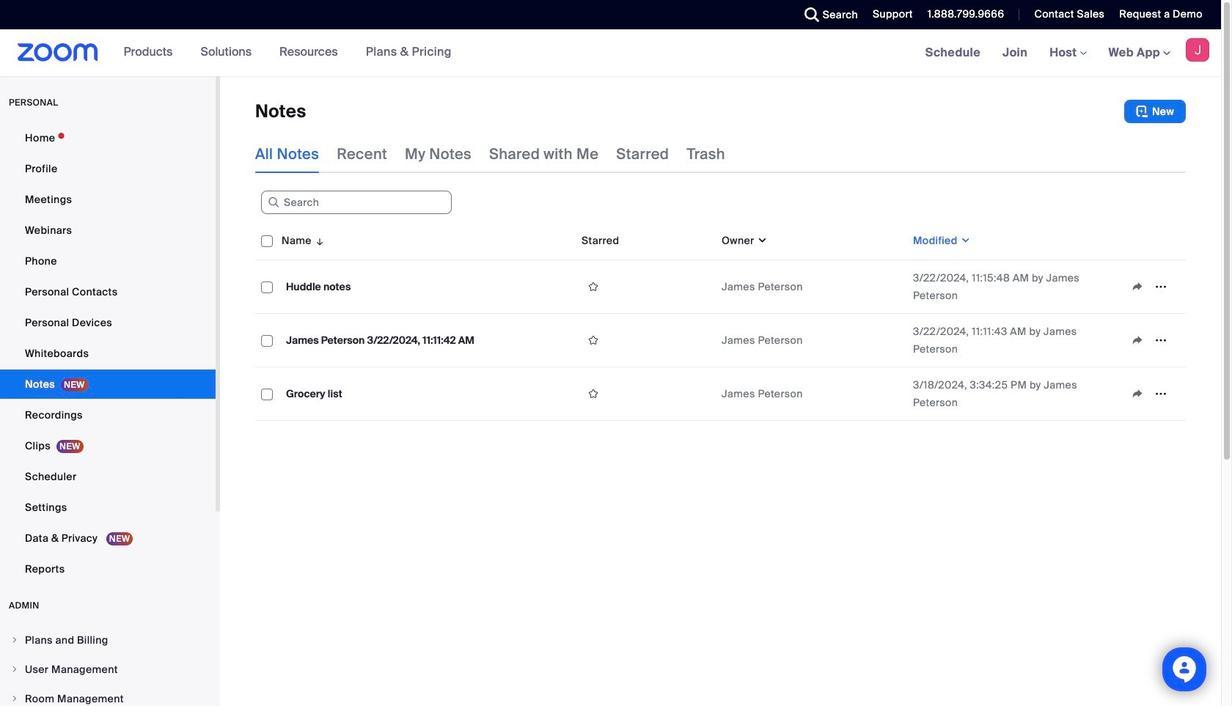 Task type: locate. For each thing, give the bounding box(es) containing it.
1 vertical spatial menu item
[[0, 656, 216, 684]]

right image for third menu item from the bottom
[[10, 636, 19, 645]]

tabs of all notes page tab list
[[255, 135, 725, 173]]

0 vertical spatial right image
[[10, 636, 19, 645]]

3 menu item from the top
[[0, 685, 216, 706]]

application
[[255, 222, 1197, 432], [1126, 276, 1180, 298], [1126, 329, 1180, 351]]

2 vertical spatial menu item
[[0, 685, 216, 706]]

grocery list unstarred image
[[582, 387, 605, 401]]

share image down more options for huddle notes icon
[[1126, 334, 1149, 347]]

product information navigation
[[113, 29, 463, 76]]

right image
[[10, 636, 19, 645], [10, 695, 19, 703]]

1 horizontal spatial down image
[[958, 233, 971, 248]]

arrow down image
[[312, 232, 325, 249]]

banner
[[0, 29, 1221, 77]]

2 right image from the top
[[10, 695, 19, 703]]

application for huddle notes unstarred icon
[[1126, 276, 1180, 298]]

share image for more options for james peterson 3/22/2024, 11:11:42 am image
[[1126, 334, 1149, 347]]

share image up more options for james peterson 3/22/2024, 11:11:42 am image
[[1126, 280, 1149, 293]]

0 vertical spatial menu item
[[0, 626, 216, 654]]

0 vertical spatial share image
[[1126, 280, 1149, 293]]

share image
[[1126, 280, 1149, 293], [1126, 334, 1149, 347]]

right image up right icon
[[10, 636, 19, 645]]

0 horizontal spatial down image
[[754, 233, 768, 248]]

right image for 3rd menu item from the top of the admin menu menu
[[10, 695, 19, 703]]

right image down right icon
[[10, 695, 19, 703]]

2 share image from the top
[[1126, 334, 1149, 347]]

personal menu menu
[[0, 123, 216, 585]]

1 vertical spatial share image
[[1126, 334, 1149, 347]]

down image
[[754, 233, 768, 248], [958, 233, 971, 248]]

1 right image from the top
[[10, 636, 19, 645]]

profile picture image
[[1186, 38, 1210, 62]]

share image for more options for huddle notes icon
[[1126, 280, 1149, 293]]

1 share image from the top
[[1126, 280, 1149, 293]]

1 vertical spatial right image
[[10, 695, 19, 703]]

huddle notes unstarred image
[[582, 280, 605, 293]]

2 down image from the left
[[958, 233, 971, 248]]

menu item
[[0, 626, 216, 654], [0, 656, 216, 684], [0, 685, 216, 706]]



Task type: describe. For each thing, give the bounding box(es) containing it.
james peterson 3/22/2024, 11:11:42 am unstarred image
[[582, 334, 605, 347]]

1 down image from the left
[[754, 233, 768, 248]]

application for james peterson 3/22/2024, 11:11:42 am unstarred icon
[[1126, 329, 1180, 351]]

1 menu item from the top
[[0, 626, 216, 654]]

2 menu item from the top
[[0, 656, 216, 684]]

admin menu menu
[[0, 626, 216, 706]]

meetings navigation
[[914, 29, 1221, 77]]

more options for huddle notes image
[[1149, 280, 1173, 293]]

zoom logo image
[[18, 43, 98, 62]]

Search text field
[[261, 191, 452, 214]]

right image
[[10, 665, 19, 674]]

more options for james peterson 3/22/2024, 11:11:42 am image
[[1149, 334, 1173, 347]]



Task type: vqa. For each thing, say whether or not it's contained in the screenshot.
CSV
no



